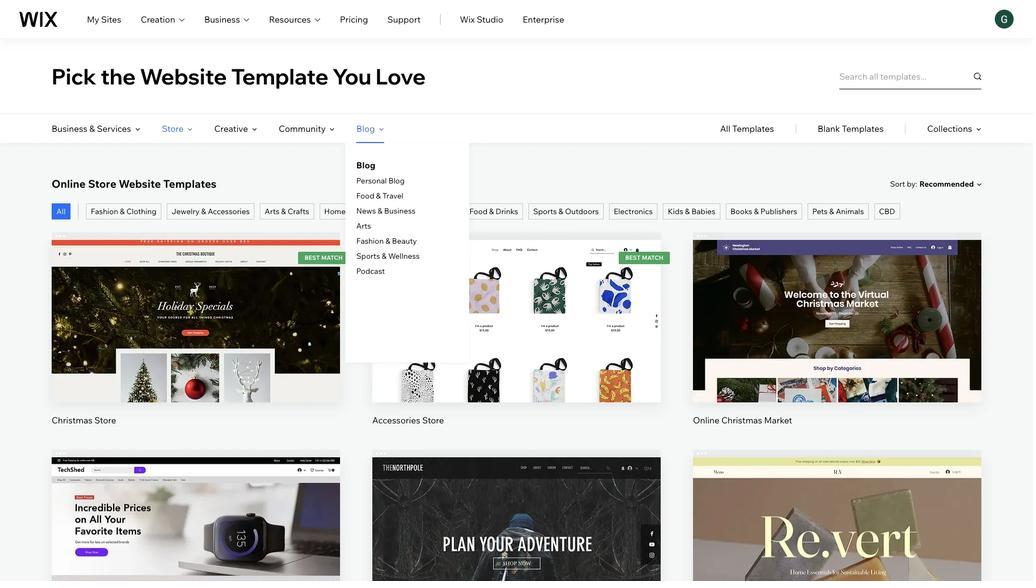Task type: describe. For each thing, give the bounding box(es) containing it.
& right "news"
[[378, 206, 383, 216]]

sort by:
[[891, 179, 918, 189]]

crafts
[[288, 207, 309, 216]]

creation button
[[141, 13, 185, 26]]

enterprise
[[523, 14, 565, 25]]

my sites
[[87, 14, 121, 25]]

view for 'online store website templates - home goods store' 'image' edit 'button'
[[828, 554, 848, 565]]

online for online store website templates
[[52, 177, 86, 191]]

books
[[731, 207, 753, 216]]

jewelry & accessories link
[[167, 204, 255, 220]]

sites
[[101, 14, 121, 25]]

online store website templates - accessories store image
[[373, 240, 661, 403]]

resources
[[269, 14, 311, 25]]

my sites link
[[87, 13, 121, 26]]

news
[[357, 206, 376, 216]]

edit for edit 'button' associated with online store website templates - electronics store image
[[188, 517, 204, 528]]

community
[[279, 123, 326, 134]]

fashion inside 'link'
[[91, 207, 118, 216]]

& for pets & animals
[[830, 207, 835, 216]]

home
[[325, 207, 346, 216]]

business & services
[[52, 123, 131, 134]]

arts & crafts link
[[260, 204, 314, 220]]

electronics link
[[610, 204, 658, 220]]

& for arts & crafts
[[281, 207, 286, 216]]

edit button for online store website templates - online christmas market image
[[812, 292, 864, 318]]

beauty inside blog personal blog food & travel news & business arts fashion & beauty sports & wellness podcast
[[392, 236, 417, 246]]

outdoors
[[566, 207, 599, 216]]

all for all templates
[[721, 123, 731, 134]]

& for food & drinks
[[490, 207, 494, 216]]

jewelry & accessories
[[172, 207, 250, 216]]

online christmas market
[[694, 415, 793, 426]]

edit button for online store website templates - backpack store image
[[491, 510, 543, 535]]

babies
[[692, 207, 716, 216]]

fashion & clothing
[[91, 207, 157, 216]]

view for edit 'button' associated with online store website templates - electronics store image
[[186, 554, 206, 565]]

edit for edit 'button' inside the 'online christmas market' group
[[830, 300, 846, 311]]

arts link
[[357, 221, 371, 231]]

market
[[765, 415, 793, 426]]

services
[[97, 123, 131, 134]]

wix studio
[[460, 14, 504, 25]]

0 vertical spatial accessories
[[208, 207, 250, 216]]

all templates link
[[721, 114, 775, 143]]

& down fashion & beauty link
[[382, 251, 387, 261]]

business for business
[[204, 14, 240, 25]]

decor
[[354, 207, 375, 216]]

blog personal blog food & travel news & business arts fashion & beauty sports & wellness podcast
[[357, 160, 420, 276]]

website for store
[[119, 177, 161, 191]]

business button
[[204, 13, 250, 26]]

view button for edit 'button' inside the christmas store "group"
[[170, 329, 222, 355]]

Search search field
[[840, 63, 982, 89]]

cbd link
[[875, 204, 901, 220]]

fashion & clothing link
[[86, 204, 161, 220]]

food inside blog personal blog food & travel news & business arts fashion & beauty sports & wellness podcast
[[357, 191, 375, 201]]

online christmas market group
[[694, 233, 982, 426]]

blog for blog personal blog food & travel news & business arts fashion & beauty sports & wellness podcast
[[357, 160, 376, 171]]

view button for edit 'button' related to online store website templates - backpack store image
[[491, 546, 543, 572]]

kids & babies
[[668, 207, 716, 216]]

edit button for online store website templates - christmas store image
[[170, 292, 222, 318]]

travel
[[383, 191, 404, 201]]

wix studio link
[[460, 13, 504, 26]]

template
[[231, 63, 329, 90]]

& for home & decor
[[348, 207, 352, 216]]

the
[[101, 63, 136, 90]]

christmas store
[[52, 415, 116, 426]]

& for jewelry & accessories
[[201, 207, 206, 216]]

beauty & wellness
[[390, 207, 455, 216]]

food & drinks link
[[465, 204, 523, 220]]

& for books & publishers
[[755, 207, 759, 216]]

sports inside blog personal blog food & travel news & business arts fashion & beauty sports & wellness podcast
[[357, 251, 380, 261]]

& for kids & babies
[[686, 207, 690, 216]]

view for edit 'button' inside the 'online christmas market' group
[[828, 336, 848, 347]]

fashion & beauty link
[[357, 236, 417, 246]]

personal
[[357, 176, 387, 186]]

collections
[[928, 123, 973, 134]]

2 vertical spatial blog
[[389, 176, 405, 186]]

all templates
[[721, 123, 775, 134]]

business inside blog personal blog food & travel news & business arts fashion & beauty sports & wellness podcast
[[385, 206, 416, 216]]

animals
[[837, 207, 865, 216]]

publishers
[[761, 207, 798, 216]]

news & business link
[[357, 206, 416, 216]]

& up sports & wellness link
[[386, 236, 391, 246]]

generic categories element
[[721, 114, 982, 143]]

pick the website template you love
[[52, 63, 426, 90]]

online store website templates - online christmas market image
[[694, 240, 982, 403]]

home & decor
[[325, 207, 375, 216]]

books & publishers
[[731, 207, 798, 216]]

electronics
[[614, 207, 653, 216]]

love
[[376, 63, 426, 90]]

podcast link
[[357, 267, 385, 276]]

edit for edit 'button' related to online store website templates - backpack store image
[[509, 517, 525, 528]]

pick
[[52, 63, 96, 90]]

beauty & wellness link
[[385, 204, 460, 220]]

& for beauty & wellness
[[417, 207, 422, 216]]

recommended
[[920, 179, 975, 189]]

online store website templates - home goods store image
[[694, 457, 982, 582]]

view button for edit 'button' inside the 'online christmas market' group
[[812, 329, 864, 355]]



Task type: vqa. For each thing, say whether or not it's contained in the screenshot.
left 'you'
no



Task type: locate. For each thing, give the bounding box(es) containing it.
pricing link
[[340, 13, 368, 26]]

online store website templates - backpack store image
[[373, 457, 661, 582]]

online store website templates
[[52, 177, 217, 191]]

& left drinks
[[490, 207, 494, 216]]

enterprise link
[[523, 13, 565, 26]]

& inside sports & outdoors link
[[559, 207, 564, 216]]

personal blog link
[[357, 176, 405, 186]]

wellness inside blog personal blog food & travel news & business arts fashion & beauty sports & wellness podcast
[[389, 251, 420, 261]]

business inside 'popup button'
[[204, 14, 240, 25]]

food
[[357, 191, 375, 201], [470, 207, 488, 216]]

you
[[333, 63, 372, 90]]

edit for 'online store website templates - home goods store' 'image' edit 'button'
[[830, 517, 846, 528]]

blank
[[818, 123, 841, 134]]

edit button for 'online store website templates - home goods store' 'image'
[[812, 510, 864, 535]]

& left travel
[[376, 191, 381, 201]]

blog up personal on the left top of page
[[357, 160, 376, 171]]

my
[[87, 14, 99, 25]]

& inside food & drinks link
[[490, 207, 494, 216]]

fashion down arts link
[[357, 236, 384, 246]]

business for business & services
[[52, 123, 87, 134]]

profile image image
[[996, 10, 1015, 29]]

sort
[[891, 179, 906, 189]]

edit for edit 'button' inside the christmas store "group"
[[188, 300, 204, 311]]

pets & animals
[[813, 207, 865, 216]]

view button
[[170, 329, 222, 355], [812, 329, 864, 355], [170, 546, 222, 572], [491, 546, 543, 572], [812, 546, 864, 572]]

1 vertical spatial wellness
[[389, 251, 420, 261]]

food & travel link
[[357, 191, 404, 201]]

0 horizontal spatial online
[[52, 177, 86, 191]]

fashion inside blog personal blog food & travel news & business arts fashion & beauty sports & wellness podcast
[[357, 236, 384, 246]]

resources button
[[269, 13, 321, 26]]

beauty
[[390, 207, 415, 216], [392, 236, 417, 246]]

& inside beauty & wellness link
[[417, 207, 422, 216]]

& left clothing at the left
[[120, 207, 125, 216]]

online store website templates - electronics store image
[[52, 457, 340, 582]]

view inside christmas store "group"
[[186, 336, 206, 347]]

edit button
[[170, 292, 222, 318], [812, 292, 864, 318], [170, 510, 222, 535], [491, 510, 543, 535], [812, 510, 864, 535]]

1 vertical spatial fashion
[[357, 236, 384, 246]]

0 vertical spatial business
[[204, 14, 240, 25]]

None search field
[[840, 63, 982, 89]]

studio
[[477, 14, 504, 25]]

1 horizontal spatial online
[[694, 415, 720, 426]]

0 horizontal spatial christmas
[[52, 415, 93, 426]]

2 horizontal spatial business
[[385, 206, 416, 216]]

1 horizontal spatial sports
[[534, 207, 557, 216]]

1 vertical spatial blog
[[357, 160, 376, 171]]

accessories store group
[[373, 233, 661, 426]]

0 horizontal spatial all
[[57, 207, 66, 216]]

pricing
[[340, 14, 368, 25]]

sports left outdoors
[[534, 207, 557, 216]]

0 vertical spatial wellness
[[424, 207, 455, 216]]

food inside food & drinks link
[[470, 207, 488, 216]]

accessories store
[[373, 415, 444, 426]]

christmas
[[52, 415, 93, 426], [722, 415, 763, 426]]

support
[[388, 14, 421, 25]]

0 vertical spatial fashion
[[91, 207, 118, 216]]

wellness inside beauty & wellness link
[[424, 207, 455, 216]]

all link
[[52, 204, 70, 220]]

store
[[162, 123, 184, 134], [88, 177, 117, 191], [94, 415, 116, 426], [423, 415, 444, 426]]

& inside books & publishers link
[[755, 207, 759, 216]]

templates for all templates
[[733, 123, 775, 134]]

0 vertical spatial blog
[[357, 123, 375, 134]]

& for sports & outdoors
[[559, 207, 564, 216]]

view
[[186, 336, 206, 347], [828, 336, 848, 347], [186, 554, 206, 565], [507, 554, 527, 565], [828, 554, 848, 565]]

view button inside christmas store "group"
[[170, 329, 222, 355]]

wellness down fashion & beauty link
[[389, 251, 420, 261]]

0 horizontal spatial templates
[[163, 177, 217, 191]]

edit button for online store website templates - electronics store image
[[170, 510, 222, 535]]

blog up travel
[[389, 176, 405, 186]]

1 vertical spatial business
[[52, 123, 87, 134]]

1 horizontal spatial templates
[[733, 123, 775, 134]]

drinks
[[496, 207, 519, 216]]

0 horizontal spatial business
[[52, 123, 87, 134]]

0 vertical spatial food
[[357, 191, 375, 201]]

online inside group
[[694, 415, 720, 426]]

online
[[52, 177, 86, 191], [694, 415, 720, 426]]

all inside "generic categories" element
[[721, 123, 731, 134]]

sports & wellness link
[[357, 251, 420, 261]]

0 horizontal spatial arts
[[265, 207, 280, 216]]

arts & crafts
[[265, 207, 309, 216]]

christmas store group
[[52, 233, 340, 426]]

0 vertical spatial website
[[140, 63, 227, 90]]

0 horizontal spatial wellness
[[389, 251, 420, 261]]

arts inside "link"
[[265, 207, 280, 216]]

blank templates link
[[818, 114, 884, 143]]

1 christmas from the left
[[52, 415, 93, 426]]

0 vertical spatial sports
[[534, 207, 557, 216]]

view button for 'online store website templates - home goods store' 'image' edit 'button'
[[812, 546, 864, 572]]

categories. use the left and right arrow keys to navigate the menu element
[[0, 114, 1034, 363]]

cbd
[[880, 207, 896, 216]]

2 vertical spatial business
[[385, 206, 416, 216]]

1 vertical spatial food
[[470, 207, 488, 216]]

0 vertical spatial arts
[[265, 207, 280, 216]]

0 horizontal spatial fashion
[[91, 207, 118, 216]]

arts left crafts
[[265, 207, 280, 216]]

edit inside christmas store "group"
[[188, 300, 204, 311]]

wellness
[[424, 207, 455, 216], [389, 251, 420, 261]]

clothing
[[127, 207, 157, 216]]

& inside fashion & clothing 'link'
[[120, 207, 125, 216]]

1 horizontal spatial all
[[721, 123, 731, 134]]

view inside 'online christmas market' group
[[828, 336, 848, 347]]

& inside kids & babies link
[[686, 207, 690, 216]]

all for all
[[57, 207, 66, 216]]

1 vertical spatial sports
[[357, 251, 380, 261]]

2 horizontal spatial templates
[[843, 123, 884, 134]]

online store website templates - christmas store image
[[52, 240, 340, 403]]

accessories inside group
[[373, 415, 421, 426]]

beauty up sports & wellness link
[[392, 236, 417, 246]]

blog
[[357, 123, 375, 134], [357, 160, 376, 171], [389, 176, 405, 186]]

wellness right blog personal blog food & travel news & business arts fashion & beauty sports & wellness podcast
[[424, 207, 455, 216]]

1 vertical spatial arts
[[357, 221, 371, 231]]

0 vertical spatial online
[[52, 177, 86, 191]]

blog link
[[357, 159, 376, 172]]

podcast
[[357, 267, 385, 276]]

0 vertical spatial all
[[721, 123, 731, 134]]

edit button inside 'online christmas market' group
[[812, 292, 864, 318]]

store for christmas store
[[94, 415, 116, 426]]

blog for blog
[[357, 123, 375, 134]]

& right "jewelry"
[[201, 207, 206, 216]]

& right pets
[[830, 207, 835, 216]]

christmas inside group
[[722, 415, 763, 426]]

1 vertical spatial all
[[57, 207, 66, 216]]

1 horizontal spatial accessories
[[373, 415, 421, 426]]

blog up blog link
[[357, 123, 375, 134]]

view button for edit 'button' associated with online store website templates - electronics store image
[[170, 546, 222, 572]]

store inside group
[[423, 415, 444, 426]]

pets & animals link
[[808, 204, 870, 220]]

store for accessories store
[[423, 415, 444, 426]]

website for the
[[140, 63, 227, 90]]

creation
[[141, 14, 175, 25]]

1 vertical spatial online
[[694, 415, 720, 426]]

templates
[[733, 123, 775, 134], [843, 123, 884, 134], [163, 177, 217, 191]]

& inside 'jewelry & accessories' link
[[201, 207, 206, 216]]

2 christmas from the left
[[722, 415, 763, 426]]

arts down the decor
[[357, 221, 371, 231]]

blank templates
[[818, 123, 884, 134]]

jewelry
[[172, 207, 200, 216]]

food left drinks
[[470, 207, 488, 216]]

& inside pets & animals link
[[830, 207, 835, 216]]

arts
[[265, 207, 280, 216], [357, 221, 371, 231]]

templates for blank templates
[[843, 123, 884, 134]]

accessories
[[208, 207, 250, 216], [373, 415, 421, 426]]

& inside the "home & decor" link
[[348, 207, 352, 216]]

edit button inside christmas store "group"
[[170, 292, 222, 318]]

& right news & business link
[[417, 207, 422, 216]]

store inside "group"
[[94, 415, 116, 426]]

1 horizontal spatial food
[[470, 207, 488, 216]]

view for edit 'button' related to online store website templates - backpack store image
[[507, 554, 527, 565]]

0 horizontal spatial food
[[357, 191, 375, 201]]

christmas inside "group"
[[52, 415, 93, 426]]

kids
[[668, 207, 684, 216]]

edit inside 'online christmas market' group
[[830, 300, 846, 311]]

& left the decor
[[348, 207, 352, 216]]

all inside "link"
[[57, 207, 66, 216]]

& left services
[[89, 123, 95, 134]]

food & drinks
[[470, 207, 519, 216]]

kids & babies link
[[664, 204, 721, 220]]

& left outdoors
[[559, 207, 564, 216]]

books & publishers link
[[726, 204, 803, 220]]

1 vertical spatial beauty
[[392, 236, 417, 246]]

arts inside blog personal blog food & travel news & business arts fashion & beauty sports & wellness podcast
[[357, 221, 371, 231]]

0 horizontal spatial sports
[[357, 251, 380, 261]]

business
[[204, 14, 240, 25], [52, 123, 87, 134], [385, 206, 416, 216]]

0 vertical spatial beauty
[[390, 207, 415, 216]]

& right books
[[755, 207, 759, 216]]

1 horizontal spatial wellness
[[424, 207, 455, 216]]

by:
[[908, 179, 918, 189]]

& for business & services
[[89, 123, 95, 134]]

pets
[[813, 207, 828, 216]]

beauty down travel
[[390, 207, 415, 216]]

& right kids
[[686, 207, 690, 216]]

& left crafts
[[281, 207, 286, 216]]

view button inside 'online christmas market' group
[[812, 329, 864, 355]]

sports & outdoors link
[[529, 204, 604, 220]]

categories by subject element
[[52, 114, 470, 363]]

fashion left clothing at the left
[[91, 207, 118, 216]]

sports up podcast
[[357, 251, 380, 261]]

beauty inside beauty & wellness link
[[390, 207, 415, 216]]

sports & outdoors
[[534, 207, 599, 216]]

&
[[89, 123, 95, 134], [376, 191, 381, 201], [378, 206, 383, 216], [120, 207, 125, 216], [201, 207, 206, 216], [281, 207, 286, 216], [348, 207, 352, 216], [417, 207, 422, 216], [490, 207, 494, 216], [559, 207, 564, 216], [686, 207, 690, 216], [755, 207, 759, 216], [830, 207, 835, 216], [386, 236, 391, 246], [382, 251, 387, 261]]

edit
[[188, 300, 204, 311], [830, 300, 846, 311], [188, 517, 204, 528], [509, 517, 525, 528], [830, 517, 846, 528]]

1 horizontal spatial business
[[204, 14, 240, 25]]

& for fashion & clothing
[[120, 207, 125, 216]]

view for edit 'button' inside the christmas store "group"
[[186, 336, 206, 347]]

wix
[[460, 14, 475, 25]]

support link
[[388, 13, 421, 26]]

online for online christmas market
[[694, 415, 720, 426]]

& inside arts & crafts "link"
[[281, 207, 286, 216]]

1 vertical spatial website
[[119, 177, 161, 191]]

store inside 'categories by subject' "element"
[[162, 123, 184, 134]]

store for online store website templates
[[88, 177, 117, 191]]

1 horizontal spatial fashion
[[357, 236, 384, 246]]

0 horizontal spatial accessories
[[208, 207, 250, 216]]

1 horizontal spatial arts
[[357, 221, 371, 231]]

sports
[[534, 207, 557, 216], [357, 251, 380, 261]]

home & decor link
[[320, 204, 380, 220]]

creative
[[214, 123, 248, 134]]

1 horizontal spatial christmas
[[722, 415, 763, 426]]

food up "news"
[[357, 191, 375, 201]]

1 vertical spatial accessories
[[373, 415, 421, 426]]



